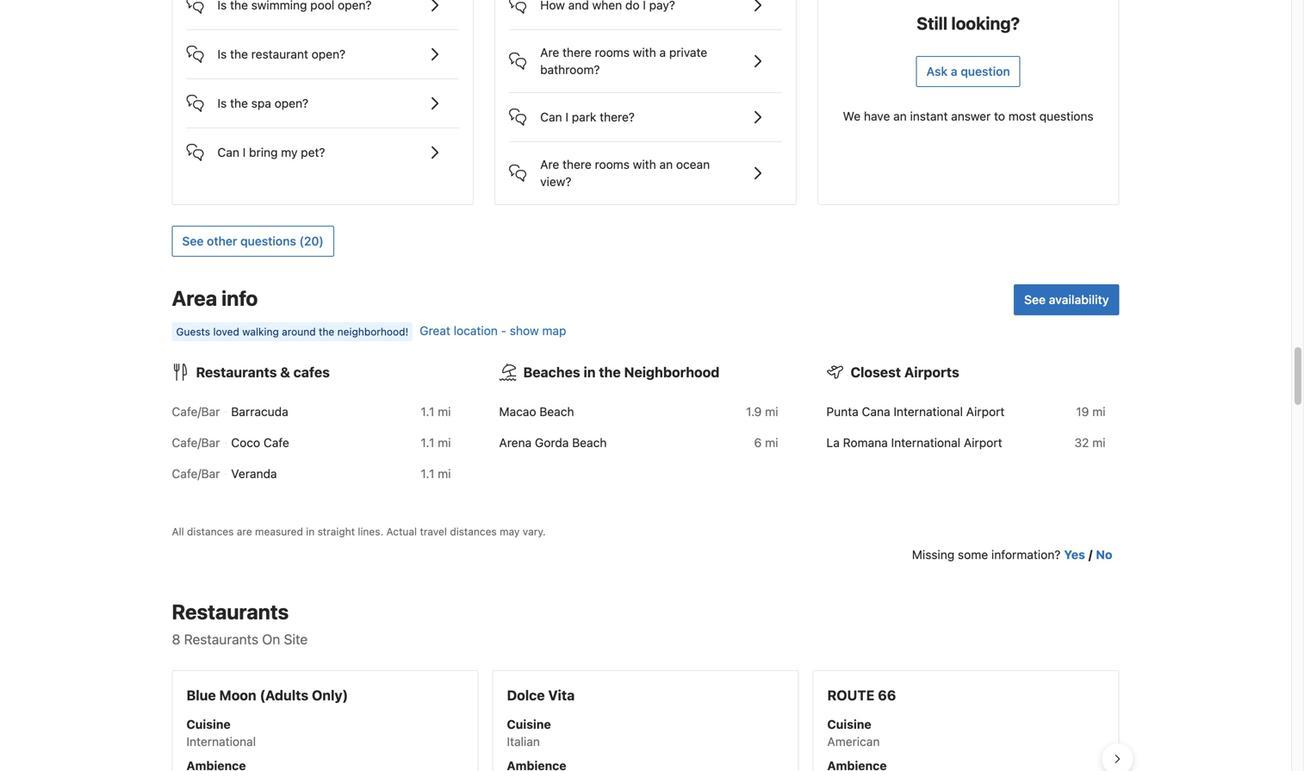 Task type: describe. For each thing, give the bounding box(es) containing it.
closest
[[851, 364, 902, 381]]

punta
[[827, 405, 859, 419]]

with for a
[[633, 45, 657, 60]]

restaurant
[[251, 47, 308, 61]]

vita
[[548, 688, 575, 704]]

la romana international airport
[[827, 436, 1003, 450]]

private
[[670, 45, 708, 60]]

availability
[[1050, 293, 1110, 307]]

1 horizontal spatial an
[[894, 109, 907, 123]]

cuisine for dolce
[[507, 718, 551, 732]]

is the restaurant open?
[[218, 47, 346, 61]]

questions inside button
[[240, 234, 296, 248]]

cafe/bar for barracuda
[[172, 405, 220, 419]]

ocean
[[677, 157, 710, 172]]

around
[[282, 326, 316, 338]]

yes button
[[1065, 547, 1086, 564]]

beaches
[[524, 364, 581, 381]]

mi left macao
[[438, 405, 451, 419]]

mi right '19'
[[1093, 405, 1106, 419]]

is for is the restaurant open?
[[218, 47, 227, 61]]

cafe/bar for veranda
[[172, 467, 220, 481]]

can for can i park there?
[[541, 110, 562, 124]]

a inside are there rooms with a private bathroom?
[[660, 45, 666, 60]]

restaurants for restaurants 8 restaurants on site
[[172, 600, 289, 624]]

looking?
[[952, 13, 1021, 33]]

1.9
[[747, 405, 762, 419]]

location
[[454, 324, 498, 338]]

open? for is the spa open?
[[275, 96, 309, 110]]

map
[[542, 324, 567, 338]]

2 distances from the left
[[450, 526, 497, 538]]

0 vertical spatial in
[[584, 364, 596, 381]]

straight
[[318, 526, 355, 538]]

can i bring my pet?
[[218, 145, 325, 160]]

1 distances from the left
[[187, 526, 234, 538]]

measured
[[255, 526, 303, 538]]

beaches in the neighborhood
[[524, 364, 720, 381]]

1 horizontal spatial questions
[[1040, 109, 1094, 123]]

route 66
[[828, 688, 897, 704]]

(20)
[[299, 234, 324, 248]]

coco cafe
[[231, 436, 289, 450]]

site
[[284, 631, 308, 648]]

dolce vita
[[507, 688, 575, 704]]

other
[[207, 234, 237, 248]]

the left spa
[[230, 96, 248, 110]]

there for bathroom?
[[563, 45, 592, 60]]

rooms for bathroom?
[[595, 45, 630, 60]]

international for cana
[[894, 405, 964, 419]]

1.1 for veranda
[[421, 467, 435, 481]]

6 mi
[[755, 436, 779, 450]]

open? for is the restaurant open?
[[312, 47, 346, 61]]

is the spa open?
[[218, 96, 309, 110]]

moon
[[219, 688, 257, 704]]

with for an
[[633, 157, 657, 172]]

&
[[280, 364, 290, 381]]

bathroom?
[[541, 63, 600, 77]]

see for see other questions (20)
[[182, 234, 204, 248]]

mi right 6
[[765, 436, 779, 450]]

macao beach
[[499, 405, 574, 419]]

mi left "arena"
[[438, 436, 451, 450]]

vary.
[[523, 526, 546, 538]]

there for view?
[[563, 157, 592, 172]]

airport for la romana international airport
[[964, 436, 1003, 450]]

dolce
[[507, 688, 545, 704]]

19
[[1077, 405, 1090, 419]]

i for park
[[566, 110, 569, 124]]

are
[[237, 526, 252, 538]]

can for can i bring my pet?
[[218, 145, 240, 160]]

0 vertical spatial beach
[[540, 405, 574, 419]]

32 mi
[[1075, 436, 1106, 450]]

only)
[[312, 688, 348, 704]]

some
[[958, 548, 989, 562]]

guests loved walking around the neighborhood!
[[176, 326, 409, 338]]

missing
[[913, 548, 955, 562]]

my
[[281, 145, 298, 160]]

airport for punta cana international airport
[[967, 405, 1005, 419]]

blue moon (adults only)
[[187, 688, 348, 704]]

see availability
[[1025, 293, 1110, 307]]

airports
[[905, 364, 960, 381]]

american
[[828, 735, 880, 749]]

neighborhood
[[624, 364, 720, 381]]

information?
[[992, 548, 1061, 562]]

cafes
[[294, 364, 330, 381]]

info
[[222, 286, 258, 310]]

actual
[[387, 526, 417, 538]]

-
[[501, 324, 507, 338]]

8
[[172, 631, 180, 648]]

are there rooms with a private bathroom?
[[541, 45, 708, 77]]

cuisine for route
[[828, 718, 872, 732]]

yes
[[1065, 548, 1086, 562]]

there?
[[600, 110, 635, 124]]

cuisine american
[[828, 718, 880, 749]]

to
[[995, 109, 1006, 123]]

all
[[172, 526, 184, 538]]

cafe
[[264, 436, 289, 450]]

travel
[[420, 526, 447, 538]]

park
[[572, 110, 597, 124]]

punta cana international airport
[[827, 405, 1005, 419]]

i for bring
[[243, 145, 246, 160]]

walking
[[242, 326, 279, 338]]

mi right 1.9
[[765, 405, 779, 419]]

are there rooms with an ocean view?
[[541, 157, 710, 189]]

all distances are measured in straight lines. actual travel distances may vary.
[[172, 526, 546, 538]]

we have an instant answer to most questions
[[843, 109, 1094, 123]]

see for see availability
[[1025, 293, 1046, 307]]

lines.
[[358, 526, 384, 538]]

see other questions (20) button
[[172, 226, 334, 257]]

area
[[172, 286, 217, 310]]



Task type: locate. For each thing, give the bounding box(es) containing it.
missing some information? yes / no
[[913, 548, 1113, 562]]

1 vertical spatial restaurants
[[172, 600, 289, 624]]

cuisine for blue
[[187, 718, 231, 732]]

1 are from the top
[[541, 45, 560, 60]]

with
[[633, 45, 657, 60], [633, 157, 657, 172]]

1 vertical spatial 1.1
[[421, 436, 435, 450]]

are up the view?
[[541, 157, 560, 172]]

1 vertical spatial is
[[218, 96, 227, 110]]

0 vertical spatial i
[[566, 110, 569, 124]]

restaurants up on
[[172, 600, 289, 624]]

2 vertical spatial international
[[187, 735, 256, 749]]

still
[[917, 13, 948, 33]]

macao
[[499, 405, 537, 419]]

the right the around
[[319, 326, 335, 338]]

0 horizontal spatial see
[[182, 234, 204, 248]]

we
[[843, 109, 861, 123]]

there inside are there rooms with a private bathroom?
[[563, 45, 592, 60]]

see
[[182, 234, 204, 248], [1025, 293, 1046, 307]]

are inside are there rooms with a private bathroom?
[[541, 45, 560, 60]]

are up bathroom?
[[541, 45, 560, 60]]

1 horizontal spatial in
[[584, 364, 596, 381]]

cuisine up italian
[[507, 718, 551, 732]]

cuisine inside cuisine american
[[828, 718, 872, 732]]

1 horizontal spatial distances
[[450, 526, 497, 538]]

ask a question button
[[917, 56, 1021, 87]]

2 1.1 from the top
[[421, 436, 435, 450]]

is the restaurant open? button
[[187, 30, 460, 65]]

i left bring
[[243, 145, 246, 160]]

i
[[566, 110, 569, 124], [243, 145, 246, 160]]

can i park there? button
[[510, 93, 782, 128]]

i inside can i park there? button
[[566, 110, 569, 124]]

1 vertical spatial can
[[218, 145, 240, 160]]

open?
[[312, 47, 346, 61], [275, 96, 309, 110]]

an left ocean
[[660, 157, 673, 172]]

still looking?
[[917, 13, 1021, 33]]

1 cafe/bar from the top
[[172, 405, 220, 419]]

is left restaurant
[[218, 47, 227, 61]]

2 cafe/bar from the top
[[172, 436, 220, 450]]

question
[[961, 64, 1011, 79]]

3 1.1 from the top
[[421, 467, 435, 481]]

1 vertical spatial in
[[306, 526, 315, 538]]

(adults
[[260, 688, 309, 704]]

cafe/bar for coco cafe
[[172, 436, 220, 450]]

a right ask
[[951, 64, 958, 79]]

view?
[[541, 175, 572, 189]]

there
[[563, 45, 592, 60], [563, 157, 592, 172]]

a
[[660, 45, 666, 60], [951, 64, 958, 79]]

is for is the spa open?
[[218, 96, 227, 110]]

3 cuisine from the left
[[828, 718, 872, 732]]

1 vertical spatial cafe/bar
[[172, 436, 220, 450]]

there up the view?
[[563, 157, 592, 172]]

are
[[541, 45, 560, 60], [541, 157, 560, 172]]

2 there from the top
[[563, 157, 592, 172]]

0 vertical spatial airport
[[967, 405, 1005, 419]]

arena gorda beach
[[499, 436, 607, 450]]

i left park on the top of the page
[[566, 110, 569, 124]]

restaurants & cafes
[[196, 364, 330, 381]]

1 vertical spatial open?
[[275, 96, 309, 110]]

instant
[[911, 109, 948, 123]]

0 vertical spatial can
[[541, 110, 562, 124]]

a left private on the top right of page
[[660, 45, 666, 60]]

2 is from the top
[[218, 96, 227, 110]]

0 horizontal spatial i
[[243, 145, 246, 160]]

neighborhood!
[[338, 326, 409, 338]]

is left spa
[[218, 96, 227, 110]]

1 vertical spatial a
[[951, 64, 958, 79]]

2 horizontal spatial cuisine
[[828, 718, 872, 732]]

1.1 mi for coco cafe
[[421, 436, 451, 450]]

most
[[1009, 109, 1037, 123]]

1 horizontal spatial cuisine
[[507, 718, 551, 732]]

restaurants
[[196, 364, 277, 381], [172, 600, 289, 624], [184, 631, 259, 648]]

have
[[864, 109, 891, 123]]

2 vertical spatial restaurants
[[184, 631, 259, 648]]

the left restaurant
[[230, 47, 248, 61]]

0 vertical spatial questions
[[1040, 109, 1094, 123]]

rooms down there? at the left top of page
[[595, 157, 630, 172]]

ask
[[927, 64, 948, 79]]

the right the 'beaches'
[[599, 364, 621, 381]]

1 vertical spatial there
[[563, 157, 592, 172]]

airport down punta cana international airport
[[964, 436, 1003, 450]]

1 rooms from the top
[[595, 45, 630, 60]]

questions right most
[[1040, 109, 1094, 123]]

route
[[828, 688, 875, 704]]

1 1.1 from the top
[[421, 405, 435, 419]]

are inside are there rooms with an ocean view?
[[541, 157, 560, 172]]

blue
[[187, 688, 216, 704]]

loved
[[213, 326, 239, 338]]

distances left "may"
[[450, 526, 497, 538]]

region containing blue moon (adults only)
[[158, 664, 1134, 771]]

region
[[158, 664, 1134, 771]]

are there rooms with a private bathroom? button
[[510, 30, 782, 79]]

open? right spa
[[275, 96, 309, 110]]

2 1.1 mi from the top
[[421, 436, 451, 450]]

bring
[[249, 145, 278, 160]]

0 horizontal spatial questions
[[240, 234, 296, 248]]

great
[[420, 324, 451, 338]]

1 vertical spatial beach
[[572, 436, 607, 450]]

1.1 for barracuda
[[421, 405, 435, 419]]

3 1.1 mi from the top
[[421, 467, 451, 481]]

cuisine up american
[[828, 718, 872, 732]]

beach
[[540, 405, 574, 419], [572, 436, 607, 450]]

6
[[755, 436, 762, 450]]

1 there from the top
[[563, 45, 592, 60]]

guests
[[176, 326, 210, 338]]

1 vertical spatial international
[[892, 436, 961, 450]]

1 horizontal spatial i
[[566, 110, 569, 124]]

0 vertical spatial 1.1 mi
[[421, 405, 451, 419]]

restaurants down loved
[[196, 364, 277, 381]]

an right have
[[894, 109, 907, 123]]

rooms inside are there rooms with a private bathroom?
[[595, 45, 630, 60]]

0 horizontal spatial a
[[660, 45, 666, 60]]

closest airports
[[851, 364, 960, 381]]

1 vertical spatial see
[[1025, 293, 1046, 307]]

barracuda
[[231, 405, 289, 419]]

rooms inside are there rooms with an ocean view?
[[595, 157, 630, 172]]

1.1 mi for veranda
[[421, 467, 451, 481]]

cafe/bar left coco
[[172, 436, 220, 450]]

on
[[262, 631, 280, 648]]

0 horizontal spatial cuisine
[[187, 718, 231, 732]]

0 vertical spatial with
[[633, 45, 657, 60]]

see left other
[[182, 234, 204, 248]]

1.9 mi
[[747, 405, 779, 419]]

1 vertical spatial an
[[660, 157, 673, 172]]

cuisine inside cuisine international
[[187, 718, 231, 732]]

la
[[827, 436, 840, 450]]

3 cafe/bar from the top
[[172, 467, 220, 481]]

1.1 mi left "arena"
[[421, 436, 451, 450]]

1.1 mi
[[421, 405, 451, 419], [421, 436, 451, 450], [421, 467, 451, 481]]

2 are from the top
[[541, 157, 560, 172]]

with left private on the top right of page
[[633, 45, 657, 60]]

international
[[894, 405, 964, 419], [892, 436, 961, 450], [187, 735, 256, 749]]

1.1 mi for barracuda
[[421, 405, 451, 419]]

1 horizontal spatial see
[[1025, 293, 1046, 307]]

in
[[584, 364, 596, 381], [306, 526, 315, 538]]

area info
[[172, 286, 258, 310]]

answer
[[952, 109, 991, 123]]

0 horizontal spatial open?
[[275, 96, 309, 110]]

2 rooms from the top
[[595, 157, 630, 172]]

the
[[230, 47, 248, 61], [230, 96, 248, 110], [319, 326, 335, 338], [599, 364, 621, 381]]

2 with from the top
[[633, 157, 657, 172]]

no button
[[1097, 547, 1113, 564]]

beach right gorda
[[572, 436, 607, 450]]

rooms up bathroom?
[[595, 45, 630, 60]]

0 vertical spatial is
[[218, 47, 227, 61]]

2 vertical spatial 1.1 mi
[[421, 467, 451, 481]]

open? up is the spa open? button
[[312, 47, 346, 61]]

international down moon
[[187, 735, 256, 749]]

/
[[1089, 548, 1093, 562]]

1 horizontal spatial open?
[[312, 47, 346, 61]]

with inside are there rooms with a private bathroom?
[[633, 45, 657, 60]]

0 vertical spatial are
[[541, 45, 560, 60]]

0 vertical spatial restaurants
[[196, 364, 277, 381]]

0 vertical spatial rooms
[[595, 45, 630, 60]]

0 horizontal spatial distances
[[187, 526, 234, 538]]

1 with from the top
[[633, 45, 657, 60]]

mi up the travel
[[438, 467, 451, 481]]

distances
[[187, 526, 234, 538], [450, 526, 497, 538]]

mi right 32
[[1093, 436, 1106, 450]]

32
[[1075, 436, 1090, 450]]

airport
[[967, 405, 1005, 419], [964, 436, 1003, 450]]

can left bring
[[218, 145, 240, 160]]

great location - show map link
[[420, 324, 567, 338]]

are there rooms with an ocean view? button
[[510, 142, 782, 191]]

1.1 mi down great
[[421, 405, 451, 419]]

1 vertical spatial questions
[[240, 234, 296, 248]]

restaurants for restaurants & cafes
[[196, 364, 277, 381]]

0 vertical spatial 1.1
[[421, 405, 435, 419]]

cuisine international
[[187, 718, 256, 749]]

a inside button
[[951, 64, 958, 79]]

1 cuisine from the left
[[187, 718, 231, 732]]

there inside are there rooms with an ocean view?
[[563, 157, 592, 172]]

1 vertical spatial 1.1 mi
[[421, 436, 451, 450]]

0 vertical spatial open?
[[312, 47, 346, 61]]

0 vertical spatial cafe/bar
[[172, 405, 220, 419]]

spa
[[251, 96, 271, 110]]

2 vertical spatial 1.1
[[421, 467, 435, 481]]

with inside are there rooms with an ocean view?
[[633, 157, 657, 172]]

great location - show map
[[420, 324, 567, 338]]

0 horizontal spatial an
[[660, 157, 673, 172]]

cuisine italian
[[507, 718, 551, 749]]

2 cuisine from the left
[[507, 718, 551, 732]]

with left ocean
[[633, 157, 657, 172]]

0 vertical spatial an
[[894, 109, 907, 123]]

veranda
[[231, 467, 277, 481]]

cafe/bar
[[172, 405, 220, 419], [172, 436, 220, 450], [172, 467, 220, 481]]

are for are there rooms with an ocean view?
[[541, 157, 560, 172]]

restaurants right 8
[[184, 631, 259, 648]]

beach up the arena gorda beach
[[540, 405, 574, 419]]

1 vertical spatial i
[[243, 145, 246, 160]]

in left straight
[[306, 526, 315, 538]]

there up bathroom?
[[563, 45, 592, 60]]

can left park on the top of the page
[[541, 110, 562, 124]]

arena
[[499, 436, 532, 450]]

cafe/bar left veranda at the left of page
[[172, 467, 220, 481]]

coco
[[231, 436, 260, 450]]

19 mi
[[1077, 405, 1106, 419]]

an inside are there rooms with an ocean view?
[[660, 157, 673, 172]]

romana
[[843, 436, 888, 450]]

international for romana
[[892, 436, 961, 450]]

rooms for view?
[[595, 157, 630, 172]]

restaurants 8 restaurants on site
[[172, 600, 308, 648]]

can i park there?
[[541, 110, 635, 124]]

1.1 mi up the travel
[[421, 467, 451, 481]]

0 vertical spatial a
[[660, 45, 666, 60]]

cafe/bar left barracuda
[[172, 405, 220, 419]]

1 horizontal spatial a
[[951, 64, 958, 79]]

distances right all
[[187, 526, 234, 538]]

are for are there rooms with a private bathroom?
[[541, 45, 560, 60]]

pet?
[[301, 145, 325, 160]]

mi
[[438, 405, 451, 419], [765, 405, 779, 419], [1093, 405, 1106, 419], [438, 436, 451, 450], [765, 436, 779, 450], [1093, 436, 1106, 450], [438, 467, 451, 481]]

0 horizontal spatial can
[[218, 145, 240, 160]]

1 horizontal spatial can
[[541, 110, 562, 124]]

rooms
[[595, 45, 630, 60], [595, 157, 630, 172]]

0 horizontal spatial in
[[306, 526, 315, 538]]

1 1.1 mi from the top
[[421, 405, 451, 419]]

see left "availability"
[[1025, 293, 1046, 307]]

show
[[510, 324, 539, 338]]

0 vertical spatial international
[[894, 405, 964, 419]]

airport up la romana international airport
[[967, 405, 1005, 419]]

cana
[[862, 405, 891, 419]]

in right the 'beaches'
[[584, 364, 596, 381]]

1 vertical spatial with
[[633, 157, 657, 172]]

1 vertical spatial airport
[[964, 436, 1003, 450]]

cuisine down blue
[[187, 718, 231, 732]]

i inside can i bring my pet? button
[[243, 145, 246, 160]]

1 vertical spatial are
[[541, 157, 560, 172]]

see availability button
[[1015, 285, 1120, 316]]

2 vertical spatial cafe/bar
[[172, 467, 220, 481]]

1.1 for coco cafe
[[421, 436, 435, 450]]

0 vertical spatial see
[[182, 234, 204, 248]]

1 vertical spatial rooms
[[595, 157, 630, 172]]

international down punta cana international airport
[[892, 436, 961, 450]]

0 vertical spatial there
[[563, 45, 592, 60]]

1 is from the top
[[218, 47, 227, 61]]

questions
[[1040, 109, 1094, 123], [240, 234, 296, 248]]

international up la romana international airport
[[894, 405, 964, 419]]

questions left (20)
[[240, 234, 296, 248]]



Task type: vqa. For each thing, say whether or not it's contained in the screenshot.
open? associated with Is the restaurant open?
yes



